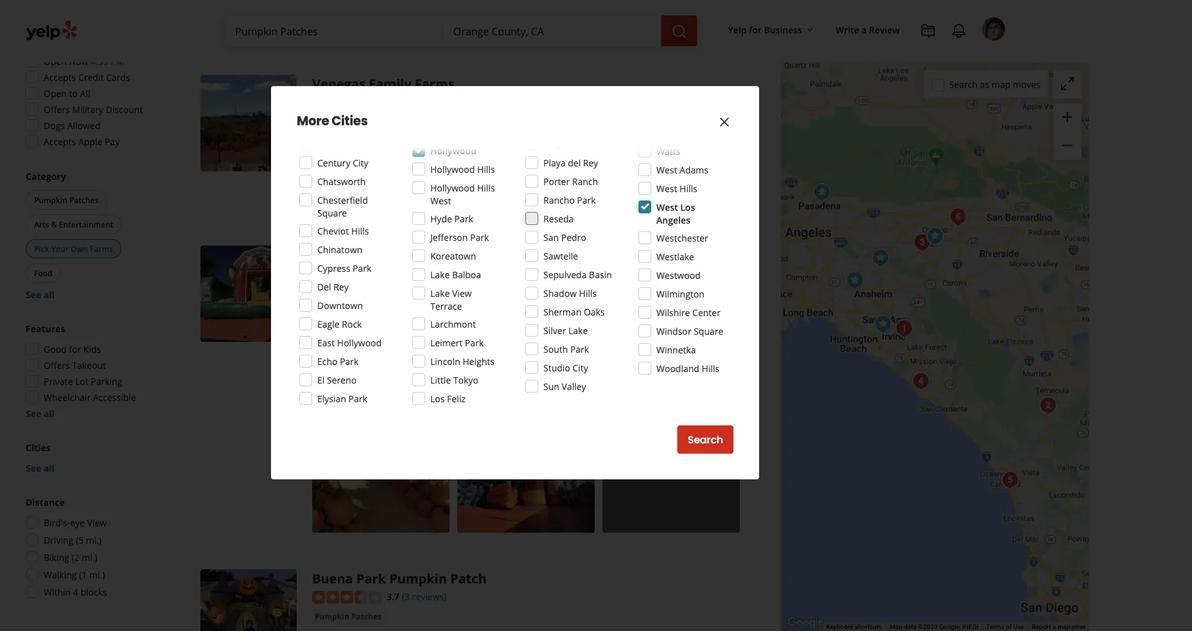 Task type: describe. For each thing, give the bounding box(es) containing it.
sun
[[544, 380, 560, 392]]

free
[[478, 174, 494, 186]]

1 horizontal spatial more
[[401, 370, 424, 383]]

more
[[297, 112, 329, 130]]

had inside for $20 total. these were big enough to normally sell for about $50. the price was so low because he said they had more…"
[[347, 370, 363, 383]]

1 horizontal spatial farms
[[415, 75, 455, 93]]

pasadena pumpkin patch link
[[312, 246, 475, 263]]

porter
[[544, 175, 570, 187]]

private lot parking
[[44, 375, 122, 387]]

$36.…"
[[326, 200, 354, 212]]

he
[[554, 345, 566, 357]]

cheviot
[[317, 225, 349, 237]]

kids activities link
[[370, 287, 429, 299]]

3.4 star rating image
[[312, 267, 382, 280]]

hollywood hills west
[[431, 182, 495, 207]]

pick your own farms
[[34, 243, 113, 254]]

they
[[326, 370, 345, 383]]

pumpkin up (131
[[378, 246, 435, 263]]

farms inside pick your own farms button
[[90, 243, 113, 254]]

0 horizontal spatial until
[[339, 307, 357, 319]]

west for west los angeles
[[657, 201, 678, 213]]

search for search
[[688, 432, 724, 447]]

feliz
[[447, 392, 466, 405]]

driving (5 mi.)
[[44, 534, 102, 546]]

16 close v2 image
[[312, 29, 323, 40]]

porter ranch
[[544, 175, 598, 187]]

pumpkin patches for pumpkin patches button below venegas
[[315, 117, 382, 127]]

windsor square
[[657, 325, 724, 337]]

accepts credit cards
[[44, 71, 130, 83]]

own
[[71, 243, 88, 254]]

valley
[[562, 380, 586, 392]]

map for error
[[1058, 623, 1071, 631]]

hana field by tanaka farms image
[[871, 311, 896, 337]]

tokyo
[[453, 374, 479, 386]]

"love that this pumpkin patch
[[326, 174, 457, 186]]

16 years in business v2 image
[[450, 155, 460, 165]]

east
[[317, 336, 335, 349]]

kids inside group
[[83, 343, 101, 355]]

pumpkins up because
[[655, 345, 700, 357]]

mi.) for biking (2 mi.)
[[82, 551, 97, 563]]

arts
[[34, 219, 49, 229]]

3 see all button from the top
[[26, 462, 55, 474]]

pumpkin up (3 reviews) link
[[390, 569, 447, 587]]

16 chevron down v2 image
[[805, 25, 815, 35]]

0 vertical spatial purchased
[[668, 0, 713, 4]]

cheviot hills
[[317, 225, 369, 237]]

west inside hollywood hills west
[[431, 194, 451, 207]]

owner
[[347, 345, 374, 357]]

park for hyde
[[455, 212, 473, 225]]

0 vertical spatial patch
[[439, 246, 475, 263]]

good for kids
[[44, 343, 101, 355]]

hills for cheviot hills
[[351, 225, 369, 237]]

pumpkins down entry.
[[485, 187, 530, 199]]

report a map error link
[[1032, 623, 1086, 631]]

eagle
[[317, 318, 340, 330]]

city for studio city
[[573, 361, 589, 374]]

pumpkin patches button down the 3.7 star rating image
[[312, 610, 384, 623]]

operated for pumpkin
[[396, 325, 434, 337]]

yelp
[[728, 23, 747, 36]]

for up offers takeout
[[69, 343, 81, 355]]

was free entry. the kids had a great time. not too big but big enough for a few photo opps and the
[[326, 174, 712, 199]]

pasadena
[[312, 246, 374, 263]]

pasadena pumpkin patch image
[[810, 180, 835, 205]]

pumpkin patches button down venegas
[[312, 116, 384, 129]]

see all for category
[[26, 288, 55, 300]]

pick your own farms button
[[26, 239, 121, 258]]

see for category
[[26, 288, 41, 300]]

offers for offers military discount
[[44, 103, 70, 115]]

del
[[568, 156, 581, 169]]

hollywood for hollywood
[[431, 144, 477, 156]]

use
[[1014, 623, 1025, 631]]

pumpkin patches for pumpkin patches button under balboa
[[437, 287, 504, 298]]

$50.
[[558, 358, 576, 370]]

about
[[531, 358, 556, 370]]

search for search as map moves
[[950, 78, 978, 90]]

pick
[[34, 243, 49, 254]]

patches for pumpkin patches button under balboa
[[474, 287, 504, 298]]

1 vertical spatial more link
[[401, 370, 424, 383]]

accessible
[[93, 391, 136, 403]]

notifications image
[[952, 23, 967, 39]]

for right sell
[[517, 358, 529, 370]]

westlake
[[657, 250, 695, 263]]

park for jefferson
[[470, 231, 489, 243]]

venegas family farms link
[[312, 75, 455, 93]]

hills for woodland hills
[[702, 362, 720, 374]]

watts
[[657, 145, 681, 157]]

never
[[334, 0, 358, 4]]

owner)
[[464, 345, 493, 357]]

the inside "i never knew this existed until recently! my husband and i came on saturday and purchased tickets to enter at 1:30pm. we also purchased the souvenir cup so we could pick out 15…"
[[520, 5, 534, 17]]

lincoln
[[431, 355, 461, 367]]

0 vertical spatial were
[[532, 187, 553, 199]]

terms of use
[[987, 623, 1025, 631]]

park for cypress
[[353, 262, 372, 274]]

pumpkin patches button down balboa
[[435, 287, 507, 299]]

1 vertical spatial this
[[371, 174, 386, 186]]

lake for lake balboa
[[431, 268, 450, 280]]

wilmington
[[657, 288, 705, 300]]

was inside was free entry. the kids had a great time. not too big but big enough for a few photo opps and the
[[459, 174, 475, 186]]

great
[[586, 174, 608, 186]]

koreatown
[[431, 250, 476, 262]]

pumpkins were reasonably priced! 6 pumpkins
[[485, 187, 687, 199]]

yelp for business
[[728, 23, 803, 36]]

& inside button
[[51, 219, 57, 229]]

park for south
[[571, 343, 589, 355]]

open for open now 4:59 pm
[[44, 55, 67, 67]]

16 speech v2 image for pasadena
[[312, 346, 323, 356]]

2 vertical spatial lake
[[569, 324, 588, 336]]

open for open until 10:00 pm
[[312, 307, 336, 319]]

pumpkin patches for pumpkin patches button above the 'arts & entertainment'
[[34, 194, 98, 205]]

playa for playa del rey
[[544, 156, 566, 169]]

eye
[[70, 516, 85, 529]]

1 horizontal spatial big
[[668, 174, 681, 186]]

pumpkin patches button up the 'arts & entertainment'
[[26, 190, 107, 209]]

more cities dialog
[[0, 0, 1193, 631]]

sherman
[[544, 306, 582, 318]]

arts & entertainment
[[34, 219, 113, 229]]

report a map error
[[1032, 623, 1086, 631]]

city for century city
[[353, 156, 369, 169]]

0 vertical spatial pumpkin patches link
[[312, 116, 384, 129]]

a left few
[[375, 187, 380, 199]]

2
[[600, 345, 605, 357]]

0 horizontal spatial los
[[431, 392, 445, 405]]

a up reasonably
[[579, 174, 584, 186]]

a right report
[[1053, 623, 1057, 631]]

cities inside dialog
[[332, 112, 368, 130]]

los feliz
[[431, 392, 466, 405]]

sepulveda
[[544, 268, 587, 280]]

until inside "i never knew this existed until recently! my husband and i came on saturday and purchased tickets to enter at 1:30pm. we also purchased the souvenir cup so we could pick out 15…"
[[435, 0, 454, 4]]

accepts apple pay
[[44, 135, 120, 147]]

hills for hollywood hills west
[[477, 182, 495, 194]]

little rascals pumpkin patch image
[[946, 204, 972, 230]]

reviews) for patch
[[423, 267, 457, 279]]

biking
[[44, 551, 69, 563]]

within
[[44, 586, 71, 598]]

(5
[[76, 534, 84, 546]]

projects image
[[921, 23, 936, 39]]

map region
[[660, 0, 1153, 631]]

pumpkin patches link for buena park pumpkin patch link
[[312, 610, 384, 623]]

7
[[463, 154, 468, 166]]

0 vertical spatial rey
[[583, 156, 599, 169]]

he inside for $20 total. these were big enough to normally sell for about $50. the price was so low because he said they had more…"
[[704, 358, 715, 370]]

buena park pumpkin patch
[[312, 569, 487, 587]]

el
[[317, 374, 325, 386]]

all for category
[[44, 288, 55, 300]]

cards
[[106, 71, 130, 83]]

0 horizontal spatial cities
[[26, 441, 51, 453]]

4:59
[[91, 55, 109, 67]]

16 locally owned v2 image for venegas
[[312, 155, 323, 165]]

0 horizontal spatial rey
[[334, 280, 349, 293]]

out
[[663, 5, 678, 17]]

hollywood down rock
[[337, 336, 382, 349]]

see all button for features
[[26, 407, 55, 419]]

"i never knew this existed until recently! my husband and i came on saturday and purchased tickets to enter at 1:30pm. we also purchased the souvenir cup so we could pick out 15…"
[[326, 0, 713, 17]]

little
[[431, 374, 451, 386]]

zoom in image
[[1060, 109, 1076, 125]]

patches for pumpkin patches button under the 3.7 star rating image
[[351, 611, 382, 622]]

0 horizontal spatial more
[[357, 200, 381, 212]]

your
[[51, 243, 69, 254]]

wilshire
[[657, 306, 690, 318]]

see all for features
[[26, 407, 55, 419]]

west for west hills
[[657, 182, 678, 194]]

3.7 star rating image
[[312, 591, 382, 604]]

sherman oaks
[[544, 306, 605, 318]]

south coast farms farmstand image
[[909, 369, 934, 394]]

kids inside "button"
[[373, 287, 389, 298]]

enough inside was free entry. the kids had a great time. not too big but big enough for a few photo opps and the
[[326, 187, 358, 199]]

owned up "the owner (i believe he was the owner) was amazing! he sold us 2 extra large pumpkins
[[493, 325, 521, 337]]

1 horizontal spatial and
[[549, 0, 565, 4]]

owned for pasadena
[[356, 325, 384, 337]]

wheelchair accessible
[[44, 391, 136, 403]]

kids activities
[[373, 287, 427, 298]]

7 years in business
[[463, 154, 542, 166]]

close image
[[717, 114, 733, 130]]

pumpkins down too
[[642, 187, 687, 199]]

studio city
[[544, 361, 589, 374]]

for $36.…"
[[326, 187, 702, 212]]

to inside "i never knew this existed until recently! my husband and i came on saturday and purchased tickets to enter at 1:30pm. we also purchased the souvenir cup so we could pick out 15…"
[[356, 5, 364, 17]]

sepulveda basin
[[544, 268, 612, 280]]

group containing cities
[[26, 441, 159, 474]]

family
[[369, 75, 412, 93]]

silver
[[544, 324, 566, 336]]

open to all
[[44, 87, 90, 99]]

accepts for accepts apple pay
[[44, 135, 76, 147]]

chesterfield
[[317, 194, 368, 206]]

photo
[[400, 187, 425, 199]]

1 vertical spatial purchased
[[474, 5, 518, 17]]

the original manassero farms market image
[[892, 316, 918, 342]]

pm for open until 10:00 pm
[[385, 307, 399, 319]]

big inside for $20 total. these were big enough to normally sell for about $50. the price was so low because he said they had more…"
[[401, 358, 413, 370]]

west for west adams
[[657, 164, 678, 176]]

search button
[[678, 425, 734, 454]]

a inside "element"
[[862, 23, 867, 36]]



Task type: vqa. For each thing, say whether or not it's contained in the screenshot.
Sort by newest first button's newest
no



Task type: locate. For each thing, give the bounding box(es) containing it.
2 vertical spatial open
[[312, 307, 336, 319]]

square down center at the right
[[694, 325, 724, 337]]

1 horizontal spatial square
[[694, 325, 724, 337]]

buena
[[312, 569, 353, 587]]

group containing category
[[23, 170, 159, 301]]

square for chesterfield square
[[317, 207, 347, 219]]

i
[[567, 0, 570, 4]]

west inside west los angeles
[[657, 201, 678, 213]]

accepts for accepts credit cards
[[44, 71, 76, 83]]

los
[[681, 201, 695, 213], [431, 392, 445, 405]]

patches down venegas family farms link
[[351, 117, 382, 127]]

had inside was free entry. the kids had a great time. not too big but big enough for a few photo opps and the
[[561, 174, 577, 186]]

sun valley
[[544, 380, 586, 392]]

2 accepts from the top
[[44, 135, 76, 147]]

kids up 10:00
[[373, 287, 389, 298]]

enough up $36.…"
[[326, 187, 358, 199]]

0 vertical spatial the
[[523, 174, 539, 186]]

16 speech v2 image
[[312, 175, 323, 186], [312, 346, 323, 356]]

had down these
[[347, 370, 363, 383]]

and up souvenir
[[549, 0, 565, 4]]

2 all from the top
[[44, 407, 55, 419]]

2 horizontal spatial big
[[700, 174, 712, 186]]

2 vertical spatial all
[[44, 462, 55, 474]]

reviews) inside (131 reviews) link
[[423, 267, 457, 279]]

1 vertical spatial los
[[431, 392, 445, 405]]

write
[[836, 23, 860, 36]]

0 vertical spatial mi.)
[[86, 534, 102, 546]]

1 vertical spatial enough
[[416, 358, 448, 370]]

1 horizontal spatial the
[[578, 358, 594, 370]]

1 locally owned & operated from the top
[[325, 154, 434, 166]]

were down kids
[[532, 187, 553, 199]]

owned up that
[[356, 154, 384, 166]]

park for rancho
[[577, 194, 596, 206]]

& right arts
[[51, 219, 57, 229]]

the down 16 family owned v2 icon
[[448, 345, 461, 357]]

1 vertical spatial accepts
[[44, 135, 76, 147]]

hollywood down hollywood hills
[[431, 182, 475, 194]]

parking
[[91, 375, 122, 387]]

0 horizontal spatial to
[[69, 87, 78, 99]]

1 vertical spatial rey
[[334, 280, 349, 293]]

buena park pumpkin patch image
[[200, 569, 297, 631]]

pumpkin patches
[[315, 117, 382, 127], [34, 194, 98, 205], [437, 287, 504, 298], [315, 611, 382, 622]]

san
[[544, 231, 559, 243]]

0 vertical spatial this
[[385, 0, 400, 4]]

this up at
[[385, 0, 400, 4]]

square for windsor square
[[694, 325, 724, 337]]

2 see all button from the top
[[26, 407, 55, 419]]

0 vertical spatial pm
[[111, 55, 124, 67]]

for inside for $36.…"
[[690, 187, 702, 199]]

bird's-eye view
[[44, 516, 107, 529]]

pumpkin patches down venegas
[[315, 117, 382, 127]]

operated up believe
[[396, 325, 434, 337]]

2 16 locally owned v2 image from the top
[[312, 326, 323, 336]]

see all down wheelchair
[[26, 407, 55, 419]]

option group containing distance
[[22, 495, 159, 602]]

zoom out image
[[1060, 138, 1076, 153]]

lake down sherman oaks
[[569, 324, 588, 336]]

1 horizontal spatial venegas family farms image
[[923, 223, 948, 249]]

hills left entry.
[[477, 182, 495, 194]]

hollywood for hollywood hills west
[[431, 182, 475, 194]]

1 vertical spatial see
[[26, 407, 41, 419]]

more
[[357, 200, 381, 212], [401, 370, 424, 383]]

pumpkin patches link down balboa
[[435, 287, 507, 299]]

to down knew
[[356, 5, 364, 17]]

see for features
[[26, 407, 41, 419]]

16 speech v2 image for venegas
[[312, 175, 323, 186]]

view inside option group
[[87, 516, 107, 529]]

lake for lake view terrace
[[431, 287, 450, 299]]

(1
[[79, 568, 87, 581]]

1 offers from the top
[[44, 103, 70, 115]]

0 vertical spatial playa
[[544, 138, 566, 150]]

search image
[[672, 24, 687, 39]]

so down on
[[593, 5, 602, 17]]

1 see from the top
[[26, 288, 41, 300]]

hills up oaks
[[579, 287, 597, 299]]

0 vertical spatial offers
[[44, 103, 70, 115]]

playa vista
[[544, 138, 588, 150]]

& up the 'amazing!'
[[524, 325, 530, 337]]

keyboard shortcuts
[[827, 623, 882, 631]]

locally
[[325, 154, 354, 166], [325, 325, 354, 337]]

0 vertical spatial venegas family farms image
[[200, 75, 297, 171]]

1 horizontal spatial map
[[1058, 623, 1071, 631]]

pumpkin for pumpkin patches button above the 'arts & entertainment'
[[34, 194, 67, 205]]

0 horizontal spatial view
[[87, 516, 107, 529]]

& up "love that this pumpkin patch
[[387, 154, 393, 166]]

this inside "i never knew this existed until recently! my husband and i came on saturday and purchased tickets to enter at 1:30pm. we also purchased the souvenir cup so we could pick out 15…"
[[385, 0, 400, 4]]

hills down adams
[[680, 182, 698, 194]]

time.
[[610, 174, 632, 186]]

kids
[[373, 287, 389, 298], [83, 343, 101, 355]]

2 offers from the top
[[44, 359, 70, 371]]

group
[[22, 34, 159, 152], [1054, 103, 1082, 160], [23, 170, 159, 301], [22, 322, 159, 420], [26, 441, 159, 474]]

1 16 speech v2 image from the top
[[312, 175, 323, 186]]

buena park pumpkin patch link
[[312, 569, 487, 587]]

1 vertical spatial locally owned & operated
[[325, 325, 434, 337]]

2 horizontal spatial and
[[650, 0, 666, 4]]

1 horizontal spatial search
[[950, 78, 978, 90]]

2 locally owned & operated from the top
[[325, 325, 434, 337]]

2 vertical spatial pumpkin patches link
[[312, 610, 384, 623]]

2 locally from the top
[[325, 325, 354, 337]]

to
[[356, 5, 364, 17], [69, 87, 78, 99], [450, 358, 459, 370]]

hollywood inside hollywood hills west
[[431, 182, 475, 194]]

2 horizontal spatial the
[[520, 5, 534, 17]]

terrace
[[431, 300, 462, 312]]

locally owned & operated for family
[[325, 154, 434, 166]]

good
[[44, 343, 67, 355]]

el sereno
[[317, 374, 357, 386]]

0 vertical spatial farms
[[415, 75, 455, 93]]

see all up the distance
[[26, 462, 55, 474]]

None search field
[[225, 15, 700, 46]]

the inside was free entry. the kids had a great time. not too big but big enough for a few photo opps and the
[[469, 187, 483, 199]]

0 vertical spatial the
[[520, 5, 534, 17]]

view inside lake view terrace
[[452, 287, 472, 299]]

believe
[[384, 345, 414, 357]]

reviews) down koreatown
[[423, 267, 457, 279]]

2 horizontal spatial to
[[450, 358, 459, 370]]

0 vertical spatial reviews)
[[423, 267, 457, 279]]

but
[[683, 174, 697, 186]]

0 vertical spatial more link
[[357, 200, 381, 212]]

see all button for category
[[26, 288, 55, 300]]

patches down balboa
[[474, 287, 504, 298]]

1 vertical spatial kids
[[83, 343, 101, 355]]

group containing features
[[22, 322, 159, 420]]

0 horizontal spatial the
[[448, 345, 461, 357]]

playa up kids
[[544, 156, 566, 169]]

option group
[[22, 495, 159, 602]]

pumpkin patches link for petting zoos link
[[435, 287, 507, 299]]

the inside was free entry. the kids had a great time. not too big but big enough for a few photo opps and the
[[523, 174, 539, 186]]

patches for pumpkin patches button above the 'arts & entertainment'
[[69, 194, 98, 205]]

operated up "south"
[[533, 325, 571, 337]]

1 vertical spatial playa
[[544, 156, 566, 169]]

years
[[470, 154, 493, 166]]

hollywood up hollywood hills
[[431, 144, 477, 156]]

pedro
[[561, 231, 587, 243]]

reviews) inside (3 reviews) link
[[412, 590, 447, 603]]

1 horizontal spatial the
[[469, 187, 483, 199]]

0 horizontal spatial kids
[[83, 343, 101, 355]]

we
[[438, 5, 452, 17]]

reviews) right (3
[[412, 590, 447, 603]]

to left all
[[69, 87, 78, 99]]

1 locally from the top
[[325, 154, 354, 166]]

16 locally owned v2 image
[[312, 155, 323, 165], [312, 326, 323, 336]]

1 vertical spatial patch
[[450, 569, 487, 587]]

16 family owned v2 image
[[450, 326, 460, 336]]

0 horizontal spatial and
[[451, 187, 467, 199]]

locally for pasadena
[[325, 325, 354, 337]]

jefferson park
[[431, 231, 489, 243]]

big right but
[[700, 174, 712, 186]]

patches up the entertainment
[[69, 194, 98, 205]]

info icon image
[[546, 154, 556, 165], [546, 154, 556, 165], [575, 325, 585, 335], [575, 325, 585, 335]]

0 vertical spatial open
[[44, 55, 67, 67]]

keyboard
[[827, 623, 853, 631]]

& for pasadena '16 locally owned v2' icon
[[387, 325, 393, 337]]

in
[[495, 154, 503, 166]]

open for open to all
[[44, 87, 67, 99]]

pm for open now 4:59 pm
[[111, 55, 124, 67]]

big right too
[[668, 174, 681, 186]]

playa
[[544, 138, 566, 150], [544, 156, 566, 169]]

farms right family at left
[[415, 75, 455, 93]]

for
[[749, 23, 762, 36], [361, 187, 373, 199], [690, 187, 702, 199], [69, 343, 81, 355], [702, 345, 714, 357], [517, 358, 529, 370]]

open now 4:59 pm
[[44, 55, 124, 67]]

were up more…"
[[377, 358, 398, 370]]

farms right own
[[90, 243, 113, 254]]

user actions element
[[718, 16, 1024, 95]]

venegas
[[312, 75, 366, 93]]

pumpkin inside group
[[34, 194, 67, 205]]

for down but
[[690, 187, 702, 199]]

petting
[[315, 287, 343, 298]]

1 vertical spatial 16 locally owned v2 image
[[312, 326, 323, 336]]

more link left little
[[401, 370, 424, 383]]

see all button
[[26, 288, 55, 300], [26, 407, 55, 419], [26, 462, 55, 474]]

1 16 locally owned v2 image from the top
[[312, 155, 323, 165]]

google image
[[785, 614, 827, 631]]

0 vertical spatial accepts
[[44, 71, 76, 83]]

2 see from the top
[[26, 407, 41, 419]]

south park
[[544, 343, 589, 355]]

pasadena pumpkin patch
[[312, 246, 475, 263]]

purchased down the my
[[474, 5, 518, 17]]

lake inside lake view terrace
[[431, 287, 450, 299]]

pumpkin patches up the 'arts & entertainment'
[[34, 194, 98, 205]]

1 vertical spatial to
[[69, 87, 78, 99]]

walking (1 mi.)
[[44, 568, 105, 581]]

frosty's forest pumpkin patch image
[[910, 230, 936, 255]]

lake down koreatown
[[431, 268, 450, 280]]

city down sold
[[573, 361, 589, 374]]

1 see all from the top
[[26, 288, 55, 300]]

(2
[[72, 551, 79, 563]]

1 vertical spatial until
[[339, 307, 357, 319]]

pay
[[105, 135, 120, 147]]

he
[[416, 345, 427, 357], [704, 358, 715, 370]]

0 vertical spatial lake
[[431, 268, 450, 280]]

1 vertical spatial had
[[347, 370, 363, 383]]

1 horizontal spatial more link
[[401, 370, 424, 383]]

were inside for $20 total. these were big enough to normally sell for about $50. the price was so low because he said they had more…"
[[377, 358, 398, 370]]

elysian
[[317, 392, 346, 405]]

1 horizontal spatial los
[[681, 201, 695, 213]]

1 vertical spatial pumpkin patches link
[[435, 287, 507, 299]]

map for moves
[[992, 78, 1011, 90]]

petting zoos
[[315, 287, 363, 298]]

pumpkin up terrace
[[437, 287, 472, 298]]

kids activities button
[[370, 287, 429, 299]]

16 locally owned v2 image up chatsworth
[[312, 155, 323, 165]]

carlsbad strawberry company image
[[998, 467, 1024, 493]]

1 vertical spatial the
[[578, 358, 594, 370]]

1 vertical spatial offers
[[44, 359, 70, 371]]

activities
[[391, 287, 427, 298]]

accepts down dogs
[[44, 135, 76, 147]]

pumpkins
[[485, 187, 530, 199], [642, 187, 687, 199], [655, 345, 700, 357]]

offers up private
[[44, 359, 70, 371]]

west up hyde
[[431, 194, 451, 207]]

& up believe
[[387, 325, 393, 337]]

0 horizontal spatial the
[[523, 174, 539, 186]]

not
[[634, 174, 649, 186]]

leimert
[[431, 336, 463, 349]]

lake view terrace
[[431, 287, 472, 312]]

write a review link
[[831, 18, 905, 41]]

1 all from the top
[[44, 288, 55, 300]]

pumpkin for pumpkin patches button below venegas
[[315, 117, 349, 127]]

0 vertical spatial see
[[26, 288, 41, 300]]

also
[[454, 5, 471, 17]]

0 vertical spatial map
[[992, 78, 1011, 90]]

1 vertical spatial view
[[87, 516, 107, 529]]

hills for hollywood hills
[[477, 163, 495, 175]]

operated up pumpkin
[[396, 154, 434, 166]]

1 horizontal spatial so
[[638, 358, 648, 370]]

open until 10:00 pm
[[312, 307, 399, 319]]

square inside chesterfield square
[[317, 207, 347, 219]]

0 horizontal spatial pm
[[111, 55, 124, 67]]

0 vertical spatial los
[[681, 201, 695, 213]]

0 vertical spatial all
[[44, 288, 55, 300]]

hyde
[[431, 212, 452, 225]]

more link down that
[[357, 200, 381, 212]]

a right write
[[862, 23, 867, 36]]

& for 16 family owned v2 icon
[[524, 325, 530, 337]]

and up pick
[[650, 0, 666, 4]]

1 vertical spatial 16 speech v2 image
[[312, 346, 323, 356]]

the
[[520, 5, 534, 17], [469, 187, 483, 199], [448, 345, 461, 357]]

venegas family farms image
[[200, 75, 297, 171], [923, 223, 948, 249]]

hills inside hollywood hills west
[[477, 182, 495, 194]]

1 horizontal spatial were
[[532, 187, 553, 199]]

all up the distance
[[44, 462, 55, 474]]

0 vertical spatial view
[[452, 287, 472, 299]]

view right eye at the left of the page
[[87, 516, 107, 529]]

woodland hills
[[657, 362, 720, 374]]

2 vertical spatial mi.)
[[89, 568, 105, 581]]

sereno
[[327, 374, 357, 386]]

16 speech v2 image left "love
[[312, 175, 323, 186]]

for inside was free entry. the kids had a great time. not too big but big enough for a few photo opps and the
[[361, 187, 373, 199]]

los inside west los angeles
[[681, 201, 695, 213]]

playa left vista
[[544, 138, 566, 150]]

west adams
[[657, 164, 709, 176]]

so down 'large'
[[638, 358, 648, 370]]

tickets
[[326, 5, 353, 17]]

all down wheelchair
[[44, 407, 55, 419]]

he left said
[[704, 358, 715, 370]]

hills down $20 at bottom
[[702, 362, 720, 374]]

hollywood for hollywood hills
[[431, 163, 475, 175]]

1 horizontal spatial city
[[573, 361, 589, 374]]

1 vertical spatial map
[[1058, 623, 1071, 631]]

pumpkin patches link down venegas
[[312, 116, 384, 129]]

1 vertical spatial mi.)
[[82, 551, 97, 563]]

1 horizontal spatial view
[[452, 287, 472, 299]]

& for venegas '16 locally owned v2' icon
[[387, 154, 393, 166]]

few
[[383, 187, 398, 199]]

enough up little
[[416, 358, 448, 370]]

echo park
[[317, 355, 359, 367]]

total.
[[326, 358, 348, 370]]

group containing suggested
[[22, 34, 159, 152]]

hills right 7
[[477, 163, 495, 175]]

offers
[[44, 103, 70, 115], [44, 359, 70, 371]]

expand map image
[[1060, 76, 1076, 91]]

the inside for $20 total. these were big enough to normally sell for about $50. the price was so low because he said they had more…"
[[578, 358, 594, 370]]

1 accepts from the top
[[44, 71, 76, 83]]

0 horizontal spatial map
[[992, 78, 1011, 90]]

entertainment
[[59, 219, 113, 229]]

for left $20 at bottom
[[702, 345, 714, 357]]

2 playa from the top
[[544, 156, 566, 169]]

playa for playa vista
[[544, 138, 566, 150]]

hollywood
[[431, 144, 477, 156], [431, 163, 475, 175], [431, 182, 475, 194], [337, 336, 382, 349]]

came
[[572, 0, 595, 4]]

hollywood up hollywood hills west
[[431, 163, 475, 175]]

0 horizontal spatial enough
[[326, 187, 358, 199]]

pumpkin
[[388, 174, 429, 186]]

search inside button
[[688, 432, 724, 447]]

mi.) for driving (5 mi.)
[[86, 534, 102, 546]]

0 vertical spatial until
[[435, 0, 454, 4]]

0 vertical spatial so
[[593, 5, 602, 17]]

10:00
[[360, 307, 383, 319]]

pumpkin patches link
[[312, 116, 384, 129], [435, 287, 507, 299], [312, 610, 384, 623]]

and inside was free entry. the kids had a great time. not too big but big enough for a few photo opps and the
[[451, 187, 467, 199]]

2 16 speech v2 image from the top
[[312, 346, 323, 356]]

2 see all from the top
[[26, 407, 55, 419]]

studio
[[544, 361, 571, 374]]

offers for offers takeout
[[44, 359, 70, 371]]

more link
[[357, 200, 381, 212], [401, 370, 424, 383]]

park for buena
[[357, 569, 386, 587]]

16 locally owned v2 image up east
[[312, 326, 323, 336]]

all
[[44, 288, 55, 300], [44, 407, 55, 419], [44, 462, 55, 474]]

distance
[[26, 496, 65, 508]]

souvenir
[[536, 5, 573, 17]]

open down petting
[[312, 307, 336, 319]]

all for features
[[44, 407, 55, 419]]

pumpkin patches down the 3.7 star rating image
[[315, 611, 382, 622]]

1 horizontal spatial he
[[704, 358, 715, 370]]

open left all
[[44, 87, 67, 99]]

hills for west hills
[[680, 182, 698, 194]]

could
[[619, 5, 642, 17]]

west down watts
[[657, 164, 678, 176]]

1 horizontal spatial purchased
[[668, 0, 713, 4]]

2 vertical spatial see
[[26, 462, 41, 474]]

patches down the 3.7 star rating image
[[351, 611, 382, 622]]

1 playa from the top
[[544, 138, 566, 150]]

mi.) right (1
[[89, 568, 105, 581]]

pumpkin for pumpkin patches button under balboa
[[437, 287, 472, 298]]

he right believe
[[416, 345, 427, 357]]

and down patch
[[451, 187, 467, 199]]

pumpkin patches for pumpkin patches button under the 3.7 star rating image
[[315, 611, 382, 622]]

1 vertical spatial venegas family farms image
[[923, 223, 948, 249]]

rancho
[[544, 194, 575, 206]]

16 locally owned v2 image for pasadena
[[312, 326, 323, 336]]

park for elysian
[[349, 392, 368, 405]]

owned for venegas
[[356, 154, 384, 166]]

1 vertical spatial lake
[[431, 287, 450, 299]]

mi.) right (5
[[86, 534, 102, 546]]

west down west adams
[[657, 182, 678, 194]]

pm up cards
[[111, 55, 124, 67]]

accepts up open to all
[[44, 71, 76, 83]]

see all button up the distance
[[26, 462, 55, 474]]

to inside for $20 total. these were big enough to normally sell for about $50. the price was so low because he said they had more…"
[[450, 358, 459, 370]]

enchanted country pumpkins & christmas trees image
[[868, 245, 894, 271]]

for inside button
[[749, 23, 762, 36]]

cypress
[[317, 262, 350, 274]]

patches for pumpkin patches button below venegas
[[351, 117, 382, 127]]

locally for venegas
[[325, 154, 354, 166]]

hills for shadow hills
[[579, 287, 597, 299]]

purchased up 15…"
[[668, 0, 713, 4]]

enough inside for $20 total. these were big enough to normally sell for about $50. the price was so low because he said they had more…"
[[416, 358, 448, 370]]

0 horizontal spatial more link
[[357, 200, 381, 212]]

los left feliz
[[431, 392, 445, 405]]

kenny's strawberry farm image
[[1036, 393, 1062, 419]]

16 speech v2 image left "the
[[312, 346, 323, 356]]

pumpkin for pumpkin patches button under the 3.7 star rating image
[[315, 611, 349, 622]]

0 vertical spatial to
[[356, 5, 364, 17]]

0 vertical spatial cities
[[332, 112, 368, 130]]

2 vertical spatial see all
[[26, 462, 55, 474]]

amazing!
[[514, 345, 552, 357]]

because
[[667, 358, 702, 370]]

2 vertical spatial the
[[448, 345, 461, 357]]

1 vertical spatial search
[[688, 432, 724, 447]]

so inside "i never knew this existed until recently! my husband and i came on saturday and purchased tickets to enter at 1:30pm. we also purchased the souvenir cup so we could pick out 15…"
[[593, 5, 602, 17]]

1 vertical spatial so
[[638, 358, 648, 370]]

1 vertical spatial open
[[44, 87, 67, 99]]

cities right more
[[332, 112, 368, 130]]

park for echo
[[340, 355, 359, 367]]

1 horizontal spatial pm
[[385, 307, 399, 319]]

0 vertical spatial locally
[[325, 154, 354, 166]]

3 all from the top
[[44, 462, 55, 474]]

so inside for $20 total. these were big enough to normally sell for about $50. the price was so low because he said they had more…"
[[638, 358, 648, 370]]

locally owned & operated for pumpkin
[[325, 325, 434, 337]]

0 horizontal spatial were
[[377, 358, 398, 370]]

3 see all from the top
[[26, 462, 55, 474]]

1 vertical spatial farms
[[90, 243, 113, 254]]

(3 reviews) link
[[402, 589, 447, 603]]

pasadena pumpkin patch image
[[200, 246, 297, 342]]

east hollywood
[[317, 336, 382, 349]]

food
[[34, 268, 52, 278]]

square down the chesterfield
[[317, 207, 347, 219]]

echo
[[317, 355, 338, 367]]

saturday
[[610, 0, 648, 4]]

hills right cheviot
[[351, 225, 369, 237]]

opps
[[427, 187, 448, 199]]

0 vertical spatial see all button
[[26, 288, 55, 300]]

0 horizontal spatial venegas family farms image
[[200, 75, 297, 171]]

0 vertical spatial he
[[416, 345, 427, 357]]

operated for family
[[396, 154, 434, 166]]

woodland
[[657, 362, 700, 374]]

2 vertical spatial to
[[450, 358, 459, 370]]

mi.) for walking (1 mi.)
[[89, 568, 105, 581]]

more left little
[[401, 370, 424, 383]]

1 see all button from the top
[[26, 288, 55, 300]]

mi.) right (2
[[82, 551, 97, 563]]

windsor
[[657, 325, 692, 337]]

basin
[[589, 268, 612, 280]]

was inside for $20 total. these were big enough to normally sell for about $50. the price was so low because he said they had more…"
[[619, 358, 635, 370]]

park for leimert
[[465, 336, 484, 349]]

reviews) for pumpkin
[[412, 590, 447, 603]]

3 see from the top
[[26, 462, 41, 474]]

apple
[[78, 135, 102, 147]]

the left kids
[[523, 174, 539, 186]]

buena park pumpkin patch image
[[842, 268, 868, 293]]



